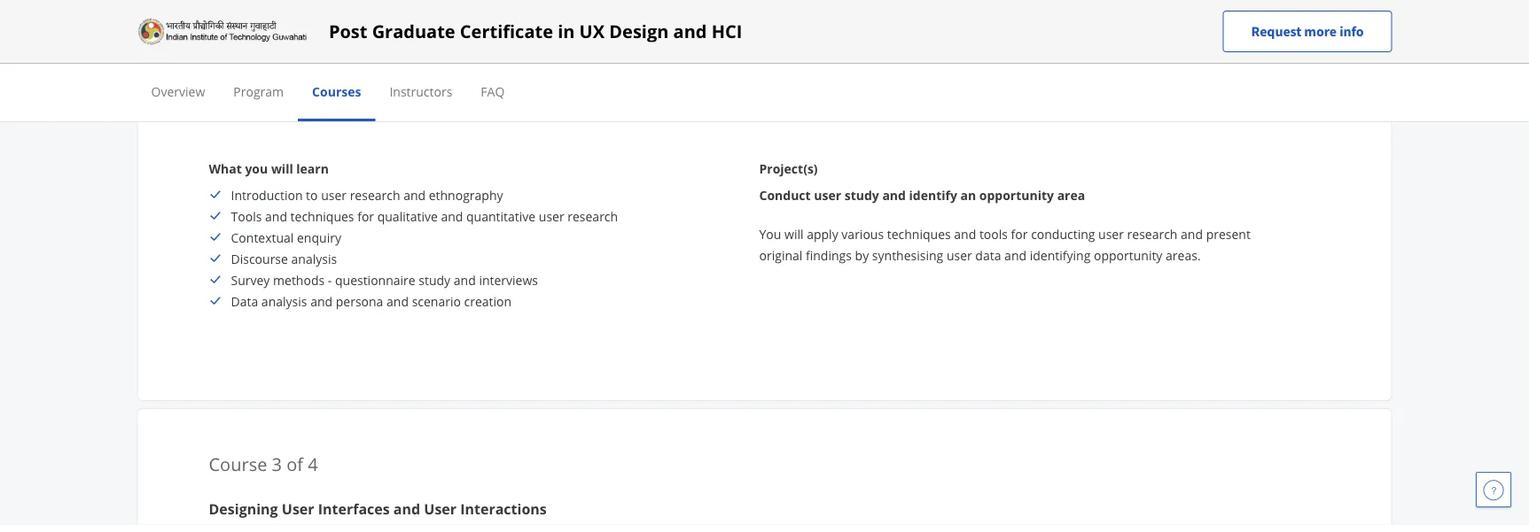 Task type: locate. For each thing, give the bounding box(es) containing it.
will
[[1170, 31, 1189, 47], [271, 160, 293, 177], [785, 226, 804, 242]]

1 horizontal spatial data
[[975, 247, 1001, 264]]

understanding
[[209, 31, 295, 47]]

user up enquiry
[[321, 187, 347, 203]]

2 vertical spatial learn
[[296, 160, 329, 177]]

1 vertical spatial study
[[419, 272, 450, 289]]

1 user from the left
[[282, 500, 314, 519]]

user up the apply
[[814, 187, 841, 203]]

2 vertical spatial for
[[1011, 226, 1028, 242]]

1 vertical spatial opportunity
[[1094, 247, 1163, 264]]

0 vertical spatial will
[[1170, 31, 1189, 47]]

are
[[517, 31, 536, 47]]

0 horizontal spatial methods
[[273, 272, 325, 289]]

an
[[961, 187, 976, 203]]

factors
[[593, 31, 633, 47]]

analysis down enquiry
[[291, 250, 337, 267]]

analysis for data
[[261, 293, 307, 310]]

1 horizontal spatial study
[[845, 187, 879, 203]]

for down the introduction to user research and ethnography
[[357, 208, 374, 225]]

user right use
[[570, 52, 595, 69]]

0 vertical spatial opportunity
[[979, 187, 1054, 203]]

the
[[1225, 31, 1244, 47]]

discourse analysis
[[231, 250, 337, 267]]

0 vertical spatial you
[[1145, 31, 1167, 47]]

tools
[[979, 226, 1008, 242]]

overview up understanding
[[209, 4, 267, 21]]

identify
[[716, 52, 759, 69], [909, 187, 957, 203]]

introduction
[[231, 187, 303, 203]]

1 horizontal spatial will
[[785, 226, 804, 242]]

learn left the
[[1192, 31, 1222, 47]]

for right factors
[[636, 31, 653, 47]]

0 horizontal spatial data
[[598, 52, 624, 69]]

indian institute of technology - guwahati image
[[137, 17, 308, 46]]

and down -
[[310, 293, 333, 310]]

to
[[531, 52, 543, 69], [701, 52, 712, 69], [844, 52, 856, 69], [306, 187, 318, 203]]

study up various
[[845, 187, 879, 203]]

0 vertical spatial methods
[[390, 52, 441, 69]]

and down tools
[[1004, 247, 1027, 264]]

overview left show
[[151, 83, 205, 100]]

0 horizontal spatial overview
[[151, 83, 205, 100]]

opportunity
[[979, 187, 1054, 203], [1094, 247, 1163, 264]]

in
[[1061, 31, 1072, 47]]

you
[[1145, 31, 1167, 47], [245, 160, 268, 177]]

for right tools
[[1011, 226, 1028, 242]]

you right course,
[[1145, 31, 1167, 47]]

designing user interfaces and user interactions
[[209, 500, 547, 519]]

to left use
[[531, 52, 543, 69]]

learn up "introduction"
[[296, 160, 329, 177]]

1 horizontal spatial user
[[424, 500, 457, 519]]

opportunity left areas.
[[1094, 247, 1163, 264]]

2 horizontal spatial for
[[1011, 226, 1028, 242]]

1 vertical spatial learn
[[470, 52, 500, 69]]

data
[[598, 52, 624, 69], [975, 247, 1001, 264]]

course,
[[1100, 31, 1142, 47]]

insights
[[653, 52, 697, 69]]

will inside 'understanding users' concerns and addressing them are essential factors for designing usable, persuasive, and engaging ux products and services. in this course, you will learn the fundamentals of user research methods and learn how to use user data and insights to identify opportunities to improve ux design.'
[[1170, 31, 1189, 47]]

contextual enquiry
[[231, 229, 341, 246]]

to up enquiry
[[306, 187, 318, 203]]

conducting
[[1031, 226, 1095, 242]]

0 vertical spatial techniques
[[290, 208, 354, 225]]

1 horizontal spatial opportunity
[[1094, 247, 1163, 264]]

ux
[[579, 19, 605, 43], [909, 31, 925, 47], [910, 52, 926, 69]]

request
[[1251, 23, 1302, 40]]

1 vertical spatial for
[[357, 208, 374, 225]]

0 horizontal spatial learn
[[296, 160, 329, 177]]

0 horizontal spatial study
[[419, 272, 450, 289]]

identify down usable,
[[716, 52, 759, 69]]

1 horizontal spatial learn
[[470, 52, 500, 69]]

improve
[[859, 52, 907, 69]]

4
[[308, 452, 318, 476]]

and right interfaces
[[393, 500, 420, 519]]

research inside you will apply various techniques and tools for conducting user research and present original findings by synthesising user data and identifying opportunity areas.
[[1127, 226, 1178, 242]]

data down tools
[[975, 247, 1001, 264]]

methods down graduate at the top left
[[390, 52, 441, 69]]

1 horizontal spatial you
[[1145, 31, 1167, 47]]

0 vertical spatial learn
[[1192, 31, 1222, 47]]

user left interactions
[[424, 500, 457, 519]]

1 horizontal spatial methods
[[390, 52, 441, 69]]

faq link
[[481, 83, 505, 100]]

and down 'design' at the left of page
[[627, 52, 650, 69]]

2 horizontal spatial will
[[1170, 31, 1189, 47]]

0 horizontal spatial user
[[282, 500, 314, 519]]

what you will learn
[[209, 160, 329, 177]]

services.
[[1009, 31, 1058, 47]]

in
[[558, 19, 575, 43]]

creation
[[464, 293, 512, 310]]

1 vertical spatial techniques
[[887, 226, 951, 242]]

hci
[[712, 19, 742, 43]]

0 horizontal spatial identify
[[716, 52, 759, 69]]

for
[[636, 31, 653, 47], [357, 208, 374, 225], [1011, 226, 1028, 242]]

techniques up 'synthesising'
[[887, 226, 951, 242]]

and left engaging
[[828, 31, 850, 47]]

0 horizontal spatial opportunity
[[979, 187, 1054, 203]]

instructors
[[390, 83, 452, 100]]

and down ethnography
[[441, 208, 463, 225]]

and down addressing at the left of page
[[445, 52, 467, 69]]

to down designing
[[701, 52, 712, 69]]

design
[[609, 19, 669, 43]]

1 horizontal spatial techniques
[[887, 226, 951, 242]]

2 horizontal spatial learn
[[1192, 31, 1222, 47]]

certificate menu element
[[137, 64, 1392, 121]]

0 vertical spatial data
[[598, 52, 624, 69]]

ux left products
[[909, 31, 925, 47]]

methods
[[390, 52, 441, 69], [273, 272, 325, 289]]

interviews
[[479, 272, 538, 289]]

and up the qualitative
[[403, 187, 426, 203]]

synthesising
[[872, 247, 943, 264]]

user
[[282, 500, 314, 519], [424, 500, 457, 519]]

discourse
[[231, 250, 288, 267]]

certificate
[[460, 19, 553, 43]]

0 vertical spatial of
[[292, 52, 304, 69]]

data down factors
[[598, 52, 624, 69]]

0 vertical spatial analysis
[[291, 250, 337, 267]]

learn down them
[[470, 52, 500, 69]]

will right you
[[785, 226, 804, 242]]

opportunity up tools
[[979, 187, 1054, 203]]

techniques
[[290, 208, 354, 225], [887, 226, 951, 242]]

1 horizontal spatial for
[[636, 31, 653, 47]]

graduate
[[372, 19, 455, 43]]

you up "introduction"
[[245, 160, 268, 177]]

0 vertical spatial for
[[636, 31, 653, 47]]

will left the
[[1170, 31, 1189, 47]]

and
[[673, 19, 707, 43], [391, 31, 413, 47], [828, 31, 850, 47], [983, 31, 1005, 47], [445, 52, 467, 69], [627, 52, 650, 69], [403, 187, 426, 203], [882, 187, 906, 203], [265, 208, 287, 225], [441, 208, 463, 225], [954, 226, 976, 242], [1181, 226, 1203, 242], [1004, 247, 1027, 264], [454, 272, 476, 289], [310, 293, 333, 310], [387, 293, 409, 310], [393, 500, 420, 519]]

0 vertical spatial identify
[[716, 52, 759, 69]]

and up areas.
[[1181, 226, 1203, 242]]

analysis
[[291, 250, 337, 267], [261, 293, 307, 310]]

1 vertical spatial data
[[975, 247, 1001, 264]]

of right 3
[[287, 452, 303, 476]]

study
[[845, 187, 879, 203], [419, 272, 450, 289]]

original
[[759, 247, 803, 264]]

1 vertical spatial identify
[[909, 187, 957, 203]]

1 vertical spatial will
[[271, 160, 293, 177]]

and up various
[[882, 187, 906, 203]]

more
[[1304, 23, 1337, 40]]

to left improve at the right top of page
[[844, 52, 856, 69]]

post graduate certificate in ux design and hci
[[329, 19, 742, 43]]

techniques up enquiry
[[290, 208, 354, 225]]

1 vertical spatial analysis
[[261, 293, 307, 310]]

study up scenario at the bottom left of the page
[[419, 272, 450, 289]]

research
[[336, 52, 387, 69], [350, 187, 400, 203], [568, 208, 618, 225], [1127, 226, 1178, 242]]

0 horizontal spatial you
[[245, 160, 268, 177]]

tools and techniques for qualitative and quantitative user research
[[231, 208, 618, 225]]

user down the users'
[[307, 52, 333, 69]]

analysis right data
[[261, 293, 307, 310]]

2 vertical spatial will
[[785, 226, 804, 242]]

user right quantitative
[[539, 208, 564, 225]]

user down 4
[[282, 500, 314, 519]]

1 vertical spatial overview
[[151, 83, 205, 100]]

will up "introduction"
[[271, 160, 293, 177]]

methods down discourse analysis
[[273, 272, 325, 289]]

overview
[[209, 4, 267, 21], [151, 83, 205, 100]]

identify left an
[[909, 187, 957, 203]]

areas.
[[1166, 247, 1201, 264]]

of down the users'
[[292, 52, 304, 69]]

data inside 'understanding users' concerns and addressing them are essential factors for designing usable, persuasive, and engaging ux products and services. in this course, you will learn the fundamentals of user research methods and learn how to use user data and insights to identify opportunities to improve ux design.'
[[598, 52, 624, 69]]

0 horizontal spatial will
[[271, 160, 293, 177]]

0 vertical spatial overview
[[209, 4, 267, 21]]

overview link
[[151, 83, 205, 100]]



Task type: describe. For each thing, give the bounding box(es) containing it.
faq
[[481, 83, 505, 100]]

data
[[231, 293, 258, 310]]

courses link
[[312, 83, 361, 100]]

data analysis and persona and scenario creation
[[231, 293, 512, 310]]

request more info
[[1251, 23, 1364, 40]]

persona
[[336, 293, 383, 310]]

apply
[[807, 226, 838, 242]]

area
[[1057, 187, 1085, 203]]

you
[[759, 226, 781, 242]]

1 vertical spatial methods
[[273, 272, 325, 289]]

opportunity inside you will apply various techniques and tools for conducting user research and present original findings by synthesising user data and identifying opportunity areas.
[[1094, 247, 1163, 264]]

persuasive,
[[759, 31, 825, 47]]

opportunities
[[762, 52, 841, 69]]

and down "introduction"
[[265, 208, 287, 225]]

program
[[233, 83, 284, 100]]

3
[[272, 452, 282, 476]]

present
[[1206, 226, 1251, 242]]

introduction to user research and ethnography
[[231, 187, 503, 203]]

conduct
[[759, 187, 811, 203]]

for inside 'understanding users' concerns and addressing them are essential factors for designing usable, persuasive, and engaging ux products and services. in this course, you will learn the fundamentals of user research methods and learn how to use user data and insights to identify opportunities to improve ux design.'
[[636, 31, 653, 47]]

findings
[[806, 247, 852, 264]]

you inside 'understanding users' concerns and addressing them are essential factors for designing usable, persuasive, and engaging ux products and services. in this course, you will learn the fundamentals of user research methods and learn how to use user data and insights to identify opportunities to improve ux design.'
[[1145, 31, 1167, 47]]

understanding users' concerns and addressing them are essential factors for designing usable, persuasive, and engaging ux products and services. in this course, you will learn the fundamentals of user research methods and learn how to use user data and insights to identify opportunities to improve ux design.
[[209, 31, 1244, 69]]

overview inside certificate menu element
[[151, 83, 205, 100]]

identifying
[[1030, 247, 1091, 264]]

instructors link
[[390, 83, 452, 100]]

enquiry
[[297, 229, 341, 246]]

you will apply various techniques and tools for conducting user research and present original findings by synthesising user data and identifying opportunity areas.
[[759, 226, 1251, 264]]

qualitative
[[377, 208, 438, 225]]

and up creation
[[454, 272, 476, 289]]

quantitative
[[466, 208, 536, 225]]

show less button
[[202, 89, 299, 121]]

courses
[[312, 83, 361, 100]]

conduct user study and identify an opportunity area
[[759, 187, 1085, 203]]

them
[[483, 31, 513, 47]]

post
[[329, 19, 367, 43]]

ethnography
[[429, 187, 503, 203]]

interactions
[[460, 500, 547, 519]]

1 horizontal spatial identify
[[909, 187, 957, 203]]

course
[[209, 452, 267, 476]]

usable,
[[715, 31, 756, 47]]

tools
[[231, 208, 262, 225]]

0 vertical spatial study
[[845, 187, 879, 203]]

1 horizontal spatial overview
[[209, 4, 267, 21]]

research inside 'understanding users' concerns and addressing them are essential factors for designing usable, persuasive, and engaging ux products and services. in this course, you will learn the fundamentals of user research methods and learn how to use user data and insights to identify opportunities to improve ux design.'
[[336, 52, 387, 69]]

1 vertical spatial of
[[287, 452, 303, 476]]

will inside you will apply various techniques and tools for conducting user research and present original findings by synthesising user data and identifying opportunity areas.
[[785, 226, 804, 242]]

by
[[855, 247, 869, 264]]

1 vertical spatial you
[[245, 160, 268, 177]]

course 3 of 4
[[209, 452, 318, 476]]

methods inside 'understanding users' concerns and addressing them are essential factors for designing usable, persuasive, and engaging ux products and services. in this course, you will learn the fundamentals of user research methods and learn how to use user data and insights to identify opportunities to improve ux design.'
[[390, 52, 441, 69]]

and left the "services."
[[983, 31, 1005, 47]]

ux right in
[[579, 19, 605, 43]]

project(s)
[[759, 160, 818, 177]]

various
[[842, 226, 884, 242]]

and down the survey methods  - questionnaire study and interviews
[[387, 293, 409, 310]]

request more info button
[[1223, 11, 1392, 52]]

interfaces
[[318, 500, 390, 519]]

for inside you will apply various techniques and tools for conducting user research and present original findings by synthesising user data and identifying opportunity areas.
[[1011, 226, 1028, 242]]

users'
[[298, 31, 332, 47]]

designing
[[656, 31, 712, 47]]

ux left design.
[[910, 52, 926, 69]]

and up the insights on the top of the page
[[673, 19, 707, 43]]

use
[[546, 52, 566, 69]]

design.
[[930, 52, 971, 69]]

designing
[[209, 500, 278, 519]]

what
[[209, 160, 242, 177]]

show less
[[230, 97, 292, 113]]

essential
[[539, 31, 590, 47]]

identify inside 'understanding users' concerns and addressing them are essential factors for designing usable, persuasive, and engaging ux products and services. in this course, you will learn the fundamentals of user research methods and learn how to use user data and insights to identify opportunities to improve ux design.'
[[716, 52, 759, 69]]

concerns
[[335, 31, 388, 47]]

questionnaire
[[335, 272, 415, 289]]

and left tools
[[954, 226, 976, 242]]

-
[[328, 272, 332, 289]]

this
[[1076, 31, 1097, 47]]

fundamentals
[[209, 52, 289, 69]]

0 horizontal spatial techniques
[[290, 208, 354, 225]]

contextual
[[231, 229, 294, 246]]

user right 'synthesising'
[[947, 247, 972, 264]]

program link
[[233, 83, 284, 100]]

engaging
[[853, 31, 906, 47]]

data inside you will apply various techniques and tools for conducting user research and present original findings by synthesising user data and identifying opportunity areas.
[[975, 247, 1001, 264]]

help center image
[[1483, 480, 1504, 501]]

0 horizontal spatial for
[[357, 208, 374, 225]]

info
[[1340, 23, 1364, 40]]

less
[[266, 97, 292, 113]]

analysis for discourse
[[291, 250, 337, 267]]

products
[[929, 31, 980, 47]]

addressing
[[416, 31, 480, 47]]

survey
[[231, 272, 270, 289]]

survey methods  - questionnaire study and interviews
[[231, 272, 538, 289]]

techniques inside you will apply various techniques and tools for conducting user research and present original findings by synthesising user data and identifying opportunity areas.
[[887, 226, 951, 242]]

of inside 'understanding users' concerns and addressing them are essential factors for designing usable, persuasive, and engaging ux products and services. in this course, you will learn the fundamentals of user research methods and learn how to use user data and insights to identify opportunities to improve ux design.'
[[292, 52, 304, 69]]

user right conducting
[[1098, 226, 1124, 242]]

show
[[230, 97, 264, 113]]

how
[[503, 52, 528, 69]]

2 user from the left
[[424, 500, 457, 519]]

and right "concerns" at left
[[391, 31, 413, 47]]

scenario
[[412, 293, 461, 310]]



Task type: vqa. For each thing, say whether or not it's contained in the screenshot.
BUSINESS corresponding to Business (8)
no



